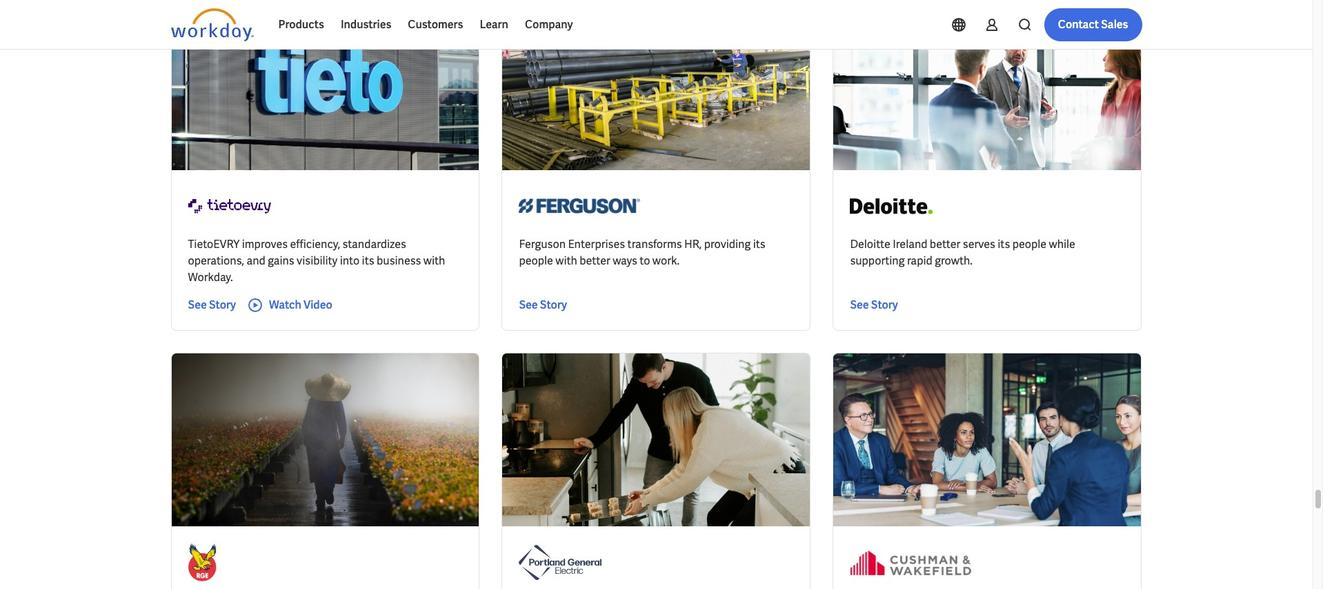 Task type: vqa. For each thing, say whether or not it's contained in the screenshot.
Join
no



Task type: describe. For each thing, give the bounding box(es) containing it.
with inside the ferguson enterprises transforms hr, providing its people with better ways to work.
[[556, 254, 577, 269]]

business outcome button
[[330, 8, 451, 35]]

clear
[[539, 15, 563, 28]]

contact
[[1058, 17, 1099, 32]]

contact sales link
[[1044, 8, 1142, 41]]

better inside the ferguson enterprises transforms hr, providing its people with better ways to work.
[[580, 254, 610, 269]]

its inside deloitte ireland better serves its people while supporting rapid growth.
[[998, 238, 1010, 252]]

all
[[565, 15, 576, 28]]

watch video
[[269, 298, 332, 313]]

deloitte ireland better serves its people while supporting rapid growth.
[[850, 238, 1076, 269]]

go to the homepage image
[[171, 8, 254, 41]]

operations,
[[188, 254, 244, 269]]

see story link for ferguson enterprises transforms hr, providing its people with better ways to work.
[[519, 298, 567, 314]]

1 see story link from the left
[[188, 298, 236, 314]]

gains
[[268, 254, 294, 269]]

serves
[[963, 238, 996, 252]]

deloitte image
[[850, 187, 933, 226]]

clear all button
[[535, 8, 580, 35]]

company
[[525, 17, 573, 32]]

rge pte ltd image
[[188, 544, 217, 583]]

tietoevry
[[188, 238, 240, 252]]

supporting
[[850, 254, 905, 269]]

customers button
[[400, 8, 472, 41]]

business
[[341, 15, 381, 28]]

growth.
[[935, 254, 973, 269]]

industry
[[255, 15, 292, 28]]

workday.
[[188, 271, 233, 285]]

industries button
[[332, 8, 400, 41]]

to
[[640, 254, 650, 269]]

better inside deloitte ireland better serves its people while supporting rapid growth.
[[930, 238, 961, 252]]

portland general electric company image
[[519, 544, 602, 583]]

its inside the ferguson enterprises transforms hr, providing its people with better ways to work.
[[753, 238, 766, 252]]

company button
[[517, 8, 581, 41]]

clear all
[[539, 15, 576, 28]]

work.
[[653, 254, 680, 269]]

improves
[[242, 238, 288, 252]]

video
[[304, 298, 332, 313]]

industry button
[[244, 8, 319, 35]]

see story for deloitte ireland better serves its people while supporting rapid growth.
[[850, 298, 898, 313]]

1 see story from the left
[[188, 298, 236, 313]]



Task type: locate. For each thing, give the bounding box(es) containing it.
industries
[[341, 17, 391, 32]]

and
[[247, 254, 265, 269]]

3 see from the left
[[850, 298, 869, 313]]

see for deloitte ireland better serves its people while supporting rapid growth.
[[850, 298, 869, 313]]

people left the while
[[1013, 238, 1047, 252]]

0 horizontal spatial with
[[424, 254, 445, 269]]

ways
[[613, 254, 637, 269]]

0 horizontal spatial see story
[[188, 298, 236, 313]]

enterprises
[[568, 238, 625, 252]]

cushman & wakefield image
[[850, 544, 972, 583]]

products
[[278, 17, 324, 32]]

efficiency,
[[290, 238, 340, 252]]

tietoevry (formerly known as tieto) image
[[188, 187, 271, 226]]

see story link
[[188, 298, 236, 314], [519, 298, 567, 314], [850, 298, 898, 314]]

people down 'ferguson'
[[519, 254, 553, 269]]

2 see story link from the left
[[519, 298, 567, 314]]

1 story from the left
[[209, 298, 236, 313]]

1 horizontal spatial see story
[[519, 298, 567, 313]]

transforms
[[628, 238, 682, 252]]

0 horizontal spatial better
[[580, 254, 610, 269]]

1 horizontal spatial better
[[930, 238, 961, 252]]

1 horizontal spatial with
[[556, 254, 577, 269]]

people
[[1013, 238, 1047, 252], [519, 254, 553, 269]]

ireland
[[893, 238, 928, 252]]

hr,
[[684, 238, 702, 252]]

better down enterprises
[[580, 254, 610, 269]]

its right serves
[[998, 238, 1010, 252]]

1 see from the left
[[188, 298, 207, 313]]

see down supporting
[[850, 298, 869, 313]]

with right the business
[[424, 254, 445, 269]]

2 horizontal spatial see story link
[[850, 298, 898, 314]]

learn
[[480, 17, 508, 32]]

people inside deloitte ireland better serves its people while supporting rapid growth.
[[1013, 238, 1047, 252]]

outcome
[[383, 15, 424, 28]]

2 horizontal spatial its
[[998, 238, 1010, 252]]

see story
[[188, 298, 236, 313], [519, 298, 567, 313], [850, 298, 898, 313]]

story down workday.
[[209, 298, 236, 313]]

see down 'ferguson'
[[519, 298, 538, 313]]

contact sales
[[1058, 17, 1128, 32]]

2 see from the left
[[519, 298, 538, 313]]

business
[[377, 254, 421, 269]]

see story for ferguson enterprises transforms hr, providing its people with better ways to work.
[[519, 298, 567, 313]]

story down 'ferguson'
[[540, 298, 567, 313]]

3 see story from the left
[[850, 298, 898, 313]]

see story link down workday.
[[188, 298, 236, 314]]

story
[[209, 298, 236, 313], [540, 298, 567, 313], [871, 298, 898, 313]]

ferguson
[[519, 238, 566, 252]]

1 vertical spatial better
[[580, 254, 610, 269]]

0 horizontal spatial story
[[209, 298, 236, 313]]

1 horizontal spatial people
[[1013, 238, 1047, 252]]

0 horizontal spatial see story link
[[188, 298, 236, 314]]

more button
[[462, 8, 524, 35]]

3 see story link from the left
[[850, 298, 898, 314]]

Search Customer Stories text field
[[946, 9, 1115, 33]]

tietoevry improves efficiency, standardizes operations, and gains visibility into its business with workday.
[[188, 238, 445, 285]]

3 story from the left
[[871, 298, 898, 313]]

2 horizontal spatial story
[[871, 298, 898, 313]]

watch video link
[[247, 298, 332, 314]]

learn button
[[472, 8, 517, 41]]

rapid
[[907, 254, 933, 269]]

2 with from the left
[[556, 254, 577, 269]]

1 horizontal spatial see story link
[[519, 298, 567, 314]]

customers
[[408, 17, 463, 32]]

story for ferguson enterprises transforms hr, providing its people with better ways to work.
[[540, 298, 567, 313]]

1 horizontal spatial story
[[540, 298, 567, 313]]

see story down workday.
[[188, 298, 236, 313]]

its down standardizes
[[362, 254, 374, 269]]

business outcome
[[341, 15, 424, 28]]

its right 'providing'
[[753, 238, 766, 252]]

better up growth.
[[930, 238, 961, 252]]

0 horizontal spatial see
[[188, 298, 207, 313]]

people inside the ferguson enterprises transforms hr, providing its people with better ways to work.
[[519, 254, 553, 269]]

1 horizontal spatial its
[[753, 238, 766, 252]]

2 horizontal spatial see story
[[850, 298, 898, 313]]

deloitte
[[850, 238, 891, 252]]

1 vertical spatial people
[[519, 254, 553, 269]]

see story down supporting
[[850, 298, 898, 313]]

1 with from the left
[[424, 254, 445, 269]]

ferguson enterprises transforms hr, providing its people with better ways to work.
[[519, 238, 766, 269]]

topic button
[[171, 8, 233, 35]]

see
[[188, 298, 207, 313], [519, 298, 538, 313], [850, 298, 869, 313]]

into
[[340, 254, 360, 269]]

its inside tietoevry improves efficiency, standardizes operations, and gains visibility into its business with workday.
[[362, 254, 374, 269]]

see story link down supporting
[[850, 298, 898, 314]]

story for deloitte ireland better serves its people while supporting rapid growth.
[[871, 298, 898, 313]]

1 horizontal spatial see
[[519, 298, 538, 313]]

sales
[[1101, 17, 1128, 32]]

ferguson enterprises, inc. image
[[519, 187, 641, 226]]

see story link for deloitte ireland better serves its people while supporting rapid growth.
[[850, 298, 898, 314]]

2 horizontal spatial see
[[850, 298, 869, 313]]

see for ferguson enterprises transforms hr, providing its people with better ways to work.
[[519, 298, 538, 313]]

with down 'ferguson'
[[556, 254, 577, 269]]

2 story from the left
[[540, 298, 567, 313]]

0 vertical spatial better
[[930, 238, 961, 252]]

watch
[[269, 298, 301, 313]]

topic
[[182, 15, 205, 28]]

standardizes
[[343, 238, 406, 252]]

better
[[930, 238, 961, 252], [580, 254, 610, 269]]

0 horizontal spatial people
[[519, 254, 553, 269]]

visibility
[[297, 254, 338, 269]]

story down supporting
[[871, 298, 898, 313]]

while
[[1049, 238, 1076, 252]]

see story down 'ferguson'
[[519, 298, 567, 313]]

with
[[424, 254, 445, 269], [556, 254, 577, 269]]

0 horizontal spatial its
[[362, 254, 374, 269]]

see down workday.
[[188, 298, 207, 313]]

2 see story from the left
[[519, 298, 567, 313]]

providing
[[704, 238, 751, 252]]

products button
[[270, 8, 332, 41]]

its
[[753, 238, 766, 252], [998, 238, 1010, 252], [362, 254, 374, 269]]

with inside tietoevry improves efficiency, standardizes operations, and gains visibility into its business with workday.
[[424, 254, 445, 269]]

see story link down 'ferguson'
[[519, 298, 567, 314]]

more
[[473, 15, 497, 28]]

0 vertical spatial people
[[1013, 238, 1047, 252]]



